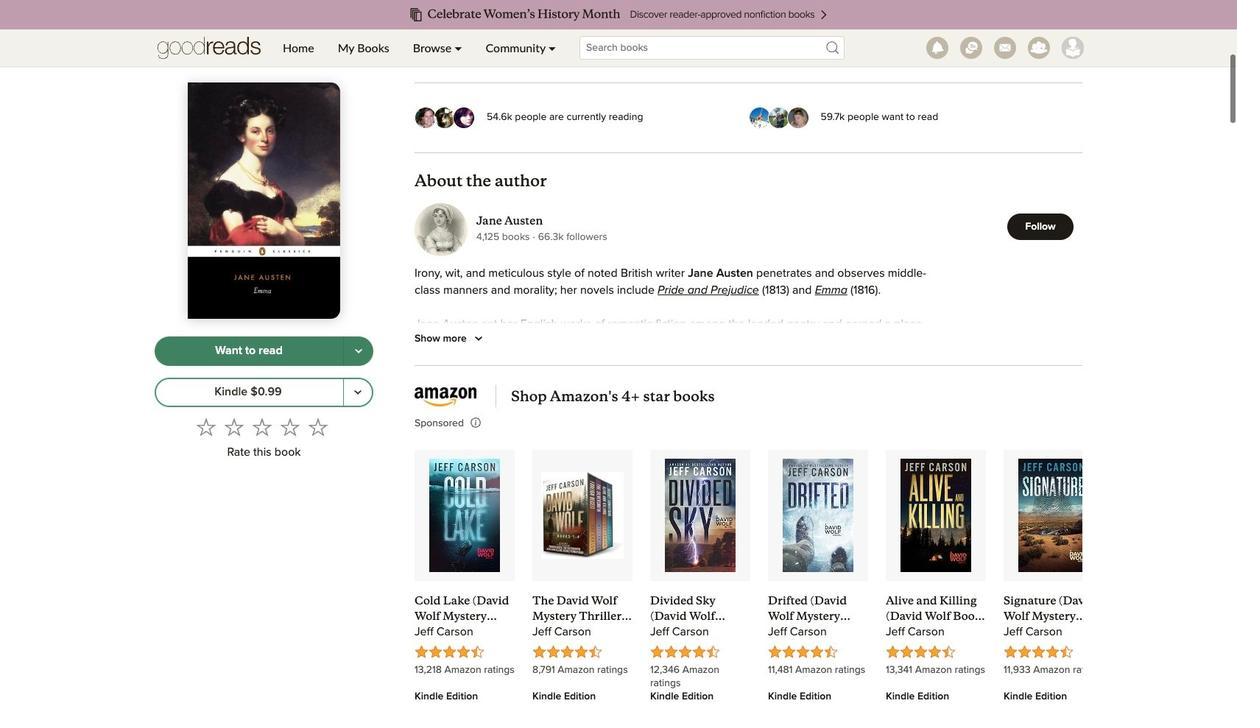 Task type: locate. For each thing, give the bounding box(es) containing it.
rate this book element
[[155, 413, 373, 464]]

2 by jeff carson element from the left
[[533, 624, 633, 645]]

6 by jeff carson element from the left
[[1004, 624, 1104, 645]]

6 4 and a half stars image from the left
[[1004, 645, 1074, 658]]

3 4 and a half stars element from the left
[[650, 645, 751, 663]]

by jeff carson element
[[415, 624, 515, 645], [533, 624, 633, 645], [650, 624, 751, 645], [768, 624, 868, 645], [886, 624, 986, 645], [1004, 624, 1104, 645]]

4 and a half stars element for 5th book cover image from the right's the by jeff carson element
[[533, 645, 633, 663]]

4 and a half stars element
[[415, 645, 515, 663], [533, 645, 633, 663], [650, 645, 751, 663], [768, 645, 868, 663], [886, 645, 986, 663], [1004, 645, 1104, 663]]

6 4 and a half stars element from the left
[[1004, 645, 1104, 663]]

4 and a half stars element for the by jeff carson element for fourth book cover image from right
[[650, 645, 751, 663]]

4 4 and a half stars image from the left
[[768, 645, 838, 658]]

3 4 and a half stars image from the left
[[650, 645, 720, 658]]

by jeff carson element for 1st book cover image
[[415, 624, 515, 645]]

rate 1 out of 5 image
[[196, 417, 215, 436]]

2 4 and a half stars image from the left
[[533, 645, 603, 658]]

4 and a half stars image for 1st book cover image from right the by jeff carson element's 4 and a half stars element
[[1004, 645, 1074, 658]]

5 by jeff carson element from the left
[[886, 624, 986, 645]]

1 4 and a half stars element from the left
[[415, 645, 515, 663]]

by jeff carson element for 5th book cover image from the right
[[533, 624, 633, 645]]

2 4 and a half stars element from the left
[[533, 645, 633, 663]]

profile image for jane austen. image
[[415, 203, 468, 256]]

1 4 and a half stars image from the left
[[415, 645, 485, 658]]

celebrate women's history month with new nonfiction image
[[29, 0, 1208, 29]]

rate 4 out of 5 image
[[280, 417, 299, 436]]

5 4 and a half stars image from the left
[[886, 645, 956, 658]]

None search field
[[568, 36, 857, 60]]

4 and a half stars image for 4 and a half stars element related to 5th book cover image from the right's the by jeff carson element
[[533, 645, 603, 658]]

1 by jeff carson element from the left
[[415, 624, 515, 645]]

4 book cover image from the left
[[783, 459, 854, 572]]

by jeff carson element for third book cover image from the right
[[768, 624, 868, 645]]

by jeff carson element for fifth book cover image from the left
[[886, 624, 986, 645]]

book cover image
[[429, 459, 500, 572], [541, 459, 624, 572], [665, 459, 736, 572], [783, 459, 854, 572], [901, 459, 972, 572], [1018, 459, 1090, 572]]

4 by jeff carson element from the left
[[768, 624, 868, 645]]

3 by jeff carson element from the left
[[650, 624, 751, 645]]

4 and a half stars element for 1st book cover image from right the by jeff carson element
[[1004, 645, 1104, 663]]

5 4 and a half stars element from the left
[[886, 645, 986, 663]]

amazon logo image
[[415, 387, 481, 407]]

4 and a half stars image for the by jeff carson element for fourth book cover image from right 4 and a half stars element
[[650, 645, 720, 658]]

6 book cover image from the left
[[1018, 459, 1090, 572]]

4 and a half stars image
[[415, 645, 485, 658], [533, 645, 603, 658], [650, 645, 720, 658], [768, 645, 838, 658], [886, 645, 956, 658], [1004, 645, 1074, 658]]

4 4 and a half stars element from the left
[[768, 645, 868, 663]]



Task type: vqa. For each thing, say whether or not it's contained in the screenshot.
4 and a half stars "element" corresponding to 5th by jeff carson ELEMENT
yes



Task type: describe. For each thing, give the bounding box(es) containing it.
2 book cover image from the left
[[541, 459, 624, 572]]

home image
[[158, 29, 261, 66]]

4 and a half stars image for 4 and a half stars element for the by jeff carson element associated with third book cover image from the right
[[768, 645, 838, 658]]

rate 3 out of 5 image
[[252, 417, 271, 436]]

4 and a half stars element for the by jeff carson element corresponding to 1st book cover image
[[415, 645, 515, 663]]

by jeff carson element for fourth book cover image from right
[[650, 624, 751, 645]]

3 book cover image from the left
[[665, 459, 736, 572]]

4 and a half stars element for the by jeff carson element related to fifth book cover image from the left
[[886, 645, 986, 663]]

rate 2 out of 5 image
[[224, 417, 243, 436]]

rate 5 out of 5 image
[[308, 417, 327, 436]]

rating 0 out of 5 group
[[192, 413, 332, 441]]

Search by book title or ISBN text field
[[580, 36, 845, 60]]

1 book cover image from the left
[[429, 459, 500, 572]]

4 and a half stars image for the by jeff carson element related to fifth book cover image from the left 4 and a half stars element
[[886, 645, 956, 658]]

why am i seeing this ad? click link to learn more. image
[[470, 418, 482, 429]]

4 and a half stars image for the by jeff carson element corresponding to 1st book cover image 4 and a half stars element
[[415, 645, 485, 658]]

list with 6 items list
[[415, 450, 1122, 709]]

by jeff carson element for 1st book cover image from right
[[1004, 624, 1104, 645]]

5 book cover image from the left
[[901, 459, 972, 572]]

4 and a half stars element for the by jeff carson element associated with third book cover image from the right
[[768, 645, 868, 663]]



